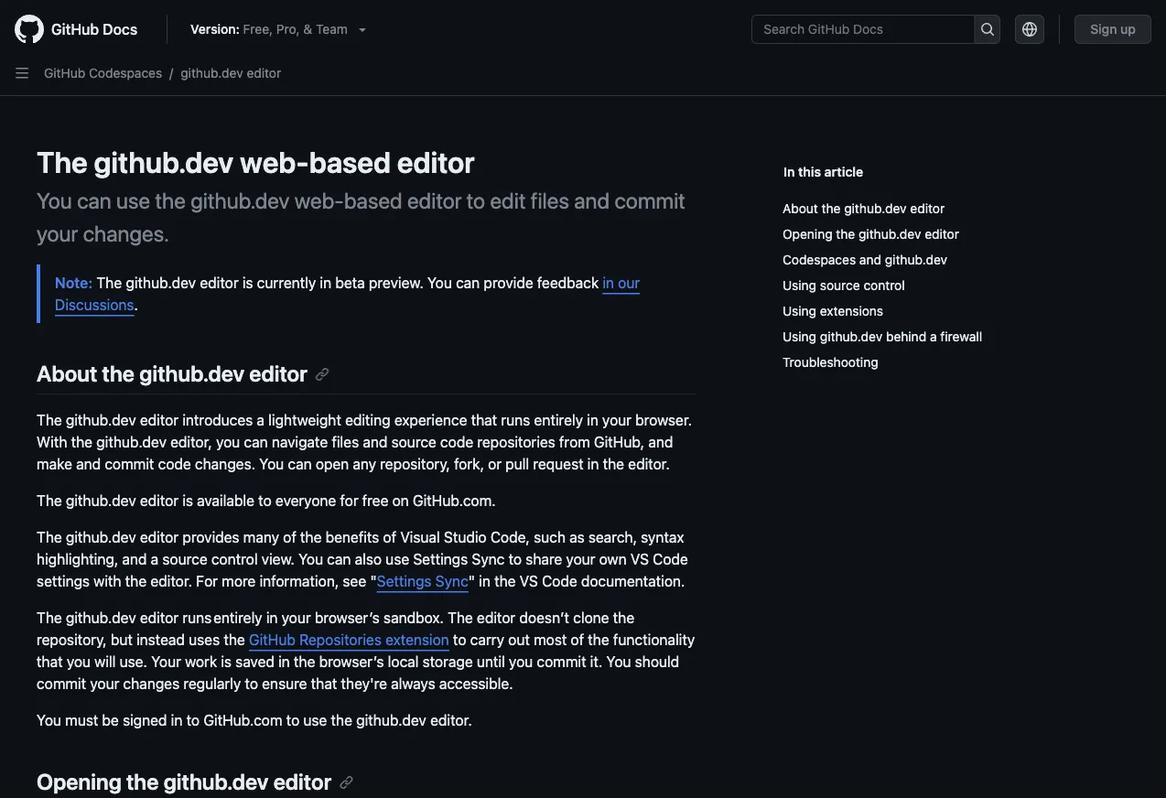 Task type: locate. For each thing, give the bounding box(es) containing it.
about the github.dev editor link
[[783, 196, 1122, 222], [37, 361, 329, 386]]

about
[[783, 201, 818, 216], [37, 361, 97, 386]]

the inside the github.dev editor introduces a lightweight editing experience that runs entirely in your browser. with the github.dev editor, you can navigate files and source code repositories from github, and make and commit code changes. you can open any repository, fork, or pull request in the editor.
[[37, 412, 62, 429]]

1 horizontal spatial code
[[440, 434, 473, 451]]

files up open
[[332, 434, 359, 451]]

0 vertical spatial changes.
[[83, 221, 169, 246]]

1 vertical spatial github
[[44, 65, 85, 81]]

in
[[320, 274, 332, 292], [603, 274, 614, 292], [587, 412, 599, 429], [587, 456, 599, 473], [479, 573, 491, 590], [266, 609, 278, 627], [278, 653, 290, 671], [171, 712, 183, 729]]

opening
[[783, 227, 833, 242], [37, 769, 122, 795]]

github up saved
[[249, 631, 296, 649]]

2 vertical spatial github
[[249, 631, 296, 649]]

docs
[[103, 21, 137, 38]]

or
[[488, 456, 502, 473]]

1 horizontal spatial is
[[221, 653, 232, 671]]

0 vertical spatial opening
[[783, 227, 833, 242]]

use inside the github.dev editor provides many of the benefits of visual studio code, such as search, syntax highlighting, and a source control view. you can also use settings sync to share your own vs code settings with the editor. for more information, see "
[[386, 551, 409, 568]]

editor. down github,
[[628, 456, 670, 473]]

you
[[37, 188, 72, 213], [427, 274, 452, 292], [259, 456, 284, 473], [298, 551, 323, 568], [606, 653, 631, 671], [37, 712, 61, 729]]

0 horizontal spatial a
[[151, 551, 159, 568]]

2 using from the top
[[783, 303, 817, 319]]

source down experience
[[391, 434, 436, 451]]

github left docs
[[51, 21, 99, 38]]

a inside the github.dev editor introduces a lightweight editing experience that runs entirely in your browser. with the github.dev editor, you can navigate files and source code repositories from github, and make and commit code changes. you can open any repository, fork, or pull request in the editor.
[[257, 412, 265, 429]]

2 vertical spatial using
[[783, 329, 817, 344]]

you right preview.
[[427, 274, 452, 292]]

0 horizontal spatial code
[[542, 573, 577, 590]]

you up note:
[[37, 188, 72, 213]]

0 vertical spatial opening the github.dev editor
[[783, 227, 959, 242]]

github.dev down extensions
[[820, 329, 883, 344]]

code down editor,
[[158, 456, 191, 473]]

and inside you can use the github.dev web-based editor to edit files and commit your changes.
[[574, 188, 610, 213]]

commit right the make on the bottom of page
[[105, 456, 154, 473]]

1 " from the left
[[370, 573, 377, 590]]

to
[[467, 188, 485, 213], [258, 492, 272, 510], [509, 551, 522, 568], [453, 631, 466, 649], [245, 675, 258, 693], [186, 712, 200, 729], [286, 712, 300, 729]]

is inside to carry out most of the functionality that you will use. your work is saved in the browser's local storage until you commit it. you should commit your changes regularly to ensure that they're always accessible.
[[221, 653, 232, 671]]

the for the github.dev editor introduces a lightweight editing experience that runs entirely in your browser. with the github.dev editor, you can navigate files and source code repositories from github, and make and commit code changes. you can open any repository, fork, or pull request in the editor.
[[37, 412, 62, 429]]

source inside the github.dev editor provides many of the benefits of visual studio code, such as search, syntax highlighting, and a source control view. you can also use settings sync to share your own vs code settings with the editor. for more information, see "
[[162, 551, 207, 568]]

0 horizontal spatial that
[[37, 653, 63, 671]]

provides
[[182, 529, 239, 546]]

1 vertical spatial codespaces
[[783, 252, 856, 267]]

changes. inside you can use the github.dev web-based editor to edit files and commit your changes.
[[83, 221, 169, 246]]

opening the github.dev editor link down github.com in the left of the page
[[37, 769, 354, 795]]

for
[[340, 492, 358, 510]]

should
[[635, 653, 679, 671]]

is left available in the left bottom of the page
[[182, 492, 193, 510]]

you down navigate
[[259, 456, 284, 473]]

2 horizontal spatial source
[[820, 278, 860, 293]]

that left runs
[[471, 412, 497, 429]]

in inside the github.dev editor runs entirely in your browser's sandbox. the editor doesn't clone the repository, but instead uses the
[[266, 609, 278, 627]]

source
[[820, 278, 860, 293], [391, 434, 436, 451], [162, 551, 207, 568]]

1 vertical spatial about
[[37, 361, 97, 386]]

0 horizontal spatial about the github.dev editor link
[[37, 361, 329, 386]]

uses
[[189, 631, 220, 649]]

your down the will
[[90, 675, 119, 693]]

using up using extensions
[[783, 278, 817, 293]]

you up information,
[[298, 551, 323, 568]]

a inside the github.dev editor provides many of the benefits of visual studio code, such as search, syntax highlighting, and a source control view. you can also use settings sync to share your own vs code settings with the editor. for more information, see "
[[151, 551, 159, 568]]

2 vertical spatial source
[[162, 551, 207, 568]]

using source control
[[783, 278, 905, 293]]

to down code, at the bottom left
[[509, 551, 522, 568]]

your up github,
[[602, 412, 632, 429]]

in left beta
[[320, 274, 332, 292]]

based inside you can use the github.dev web-based editor to edit files and commit your changes.
[[344, 188, 402, 213]]

your
[[37, 221, 78, 246], [602, 412, 632, 429], [566, 551, 595, 568], [282, 609, 311, 627], [90, 675, 119, 693]]

the inside you can use the github.dev web-based editor to edit files and commit your changes.
[[155, 188, 186, 213]]

doesn't
[[519, 609, 569, 627]]

0 horizontal spatial about
[[37, 361, 97, 386]]

in up "from" on the bottom
[[587, 412, 599, 429]]

0 vertical spatial source
[[820, 278, 860, 293]]

1 horizontal spatial about the github.dev editor link
[[783, 196, 1122, 222]]

and
[[574, 188, 610, 213], [860, 252, 882, 267], [363, 434, 388, 451], [648, 434, 673, 451], [76, 456, 101, 473], [122, 551, 147, 568]]

1 vertical spatial is
[[182, 492, 193, 510]]

pro,
[[276, 22, 300, 37]]

and down the editing
[[363, 434, 388, 451]]

github.dev down "the github.dev web-based editor"
[[191, 188, 290, 213]]

github.dev down the article
[[844, 201, 907, 216]]

github.dev inside the github.dev editor runs entirely in your browser's sandbox. the editor doesn't clone the repository, but instead uses the
[[66, 609, 136, 627]]

vs up documentation.
[[631, 551, 649, 568]]

editor inside the github.dev editor provides many of the benefits of visual studio code, such as search, syntax highlighting, and a source control view. you can also use settings sync to share your own vs code settings with the editor. for more information, see "
[[140, 529, 179, 546]]

2 horizontal spatial editor.
[[628, 456, 670, 473]]

1 horizontal spatial use
[[303, 712, 327, 729]]

code up 'fork,'
[[440, 434, 473, 451]]

0 horizontal spatial repository,
[[37, 631, 107, 649]]

in our discussions link
[[55, 274, 640, 314]]

1 vertical spatial files
[[332, 434, 359, 451]]

"
[[370, 573, 377, 590], [468, 573, 475, 590]]

a
[[930, 329, 937, 344], [257, 412, 265, 429], [151, 551, 159, 568]]

can down navigate
[[288, 456, 312, 473]]

the
[[37, 145, 88, 179], [97, 274, 122, 292], [37, 412, 62, 429], [37, 492, 62, 510], [37, 529, 62, 546], [37, 609, 62, 627], [448, 609, 473, 627]]

0 horizontal spatial "
[[370, 573, 377, 590]]

your inside to carry out most of the functionality that you will use. your work is saved in the browser's local storage until you commit it. you should commit your changes regularly to ensure that they're always accessible.
[[90, 675, 119, 693]]

opening the github.dev editor up codespaces and github.dev
[[783, 227, 959, 242]]

that
[[471, 412, 497, 429], [37, 653, 63, 671], [311, 675, 337, 693]]

github.dev inside main banner
[[181, 65, 243, 81]]

your inside the github.dev editor provides many of the benefits of visual studio code, such as search, syntax highlighting, and a source control view. you can also use settings sync to share your own vs code settings with the editor. for more information, see "
[[566, 551, 595, 568]]

repository, up 'on' at the bottom left of the page
[[380, 456, 450, 473]]

you down introduces
[[216, 434, 240, 451]]

" right see
[[370, 573, 377, 590]]

code
[[440, 434, 473, 451], [158, 456, 191, 473]]

0 horizontal spatial code
[[158, 456, 191, 473]]

to left edit
[[467, 188, 485, 213]]

that right ensure
[[311, 675, 337, 693]]

can left provide
[[456, 274, 480, 292]]

code,
[[490, 529, 530, 546]]

1 vertical spatial use
[[386, 551, 409, 568]]

based up you can use the github.dev web-based editor to edit files and commit your changes.
[[309, 145, 391, 179]]

0 vertical spatial files
[[531, 188, 569, 213]]

repository,
[[380, 456, 450, 473], [37, 631, 107, 649]]

the for the github.dev editor is available to everyone for free on github.com.
[[37, 492, 62, 510]]

sync down studio
[[436, 573, 468, 590]]

editor. left for
[[150, 573, 192, 590]]

2 vertical spatial is
[[221, 653, 232, 671]]

None search field
[[752, 15, 1001, 44]]

opening the github.dev editor link up using source control link
[[783, 222, 1122, 247]]

1 horizontal spatial you
[[216, 434, 240, 451]]

Search GitHub Docs search field
[[753, 16, 974, 43]]

commit up must
[[37, 675, 86, 693]]

1 vertical spatial repository,
[[37, 631, 107, 649]]

" down studio
[[468, 573, 475, 590]]

a right introduces
[[257, 412, 265, 429]]

can
[[77, 188, 111, 213], [456, 274, 480, 292], [244, 434, 268, 451], [288, 456, 312, 473], [327, 551, 351, 568]]

github.dev down github codespaces / github.dev editor
[[94, 145, 234, 179]]

0 vertical spatial that
[[471, 412, 497, 429]]

2 horizontal spatial of
[[571, 631, 584, 649]]

available
[[197, 492, 254, 510]]

0 vertical spatial opening the github.dev editor link
[[783, 222, 1122, 247]]

2 vertical spatial a
[[151, 551, 159, 568]]

settings inside the github.dev editor provides many of the benefits of visual studio code, such as search, syntax highlighting, and a source control view. you can also use settings sync to share your own vs code settings with the editor. for more information, see "
[[413, 551, 468, 568]]

in left our
[[603, 274, 614, 292]]

control
[[864, 278, 905, 293], [211, 551, 258, 568]]

opening the github.dev editor link
[[783, 222, 1122, 247], [37, 769, 354, 795]]

github codespaces link
[[44, 65, 162, 81]]

own
[[599, 551, 627, 568]]

is left currently
[[242, 274, 253, 292]]

and up using source control on the top of page
[[860, 252, 882, 267]]

request
[[533, 456, 584, 473]]

the inside the github.dev editor provides many of the benefits of visual studio code, such as search, syntax highlighting, and a source control view. you can also use settings sync to share your own vs code settings with the editor. for more information, see "
[[37, 529, 62, 546]]

using extensions
[[783, 303, 883, 319]]

you inside you can use the github.dev web-based editor to edit files and commit your changes.
[[37, 188, 72, 213]]

opening down this
[[783, 227, 833, 242]]

in down information,
[[266, 609, 278, 627]]

1 horizontal spatial opening the github.dev editor
[[783, 227, 959, 242]]

0 horizontal spatial use
[[116, 188, 150, 213]]

settings up settings sync link
[[413, 551, 468, 568]]

2 horizontal spatial a
[[930, 329, 937, 344]]

of inside to carry out most of the functionality that you will use. your work is saved in the browser's local storage until you commit it. you should commit your changes regularly to ensure that they're always accessible.
[[571, 631, 584, 649]]

editor inside main banner
[[247, 65, 281, 81]]

vs down "share"
[[520, 573, 538, 590]]

vs
[[631, 551, 649, 568], [520, 573, 538, 590]]

0 vertical spatial codespaces
[[89, 65, 162, 81]]

codespaces and github.dev
[[783, 252, 948, 267]]

your down the as
[[566, 551, 595, 568]]

1 vertical spatial web-
[[294, 188, 344, 213]]

0 horizontal spatial source
[[162, 551, 207, 568]]

editor inside you can use the github.dev web-based editor to edit files and commit your changes.
[[407, 188, 462, 213]]

you inside the github.dev editor introduces a lightweight editing experience that runs entirely in your browser. with the github.dev editor, you can navigate files and source code repositories from github, and make and commit code changes. you can open any repository, fork, or pull request in the editor.
[[216, 434, 240, 451]]

codespaces inside main banner
[[89, 65, 162, 81]]

0 horizontal spatial you
[[67, 653, 91, 671]]

0 vertical spatial use
[[116, 188, 150, 213]]

0 vertical spatial repository,
[[380, 456, 450, 473]]

1 horizontal spatial source
[[391, 434, 436, 451]]

files
[[531, 188, 569, 213], [332, 434, 359, 451]]

editor
[[247, 65, 281, 81], [397, 145, 475, 179], [407, 188, 462, 213], [910, 201, 945, 216], [925, 227, 959, 242], [200, 274, 239, 292], [249, 361, 307, 386], [140, 412, 179, 429], [140, 492, 179, 510], [140, 529, 179, 546], [140, 609, 179, 627], [477, 609, 516, 627], [273, 769, 332, 795]]

you left the will
[[67, 653, 91, 671]]

1 horizontal spatial about the github.dev editor
[[783, 201, 945, 216]]

you inside to carry out most of the functionality that you will use. your work is saved in the browser's local storage until you commit it. you should commit your changes regularly to ensure that they're always accessible.
[[606, 653, 631, 671]]

0 vertical spatial settings
[[413, 551, 468, 568]]

0 vertical spatial about the github.dev editor
[[783, 201, 945, 216]]

codespaces and github.dev link
[[783, 247, 1122, 273]]

they're
[[341, 675, 387, 693]]

0 horizontal spatial control
[[211, 551, 258, 568]]

changes. up available in the left bottom of the page
[[195, 456, 255, 473]]

2 horizontal spatial is
[[242, 274, 253, 292]]

runs entirely
[[182, 609, 262, 627]]

select language: current language is english image
[[1023, 22, 1037, 37]]

source up for
[[162, 551, 207, 568]]

1 vertical spatial control
[[211, 551, 258, 568]]

of
[[283, 529, 296, 546], [383, 529, 396, 546], [571, 631, 584, 649]]

is right work on the left
[[221, 653, 232, 671]]

in this article
[[784, 164, 863, 179]]

a right "behind"
[[930, 329, 937, 344]]

for
[[196, 573, 218, 590]]

code down syntax
[[653, 551, 688, 568]]

1 horizontal spatial control
[[864, 278, 905, 293]]

about the github.dev editor up introduces
[[37, 361, 307, 386]]

based
[[309, 145, 391, 179], [344, 188, 402, 213]]

a right highlighting,
[[151, 551, 159, 568]]

1 horizontal spatial a
[[257, 412, 265, 429]]

of down the clone
[[571, 631, 584, 649]]

1 vertical spatial opening
[[37, 769, 122, 795]]

github.dev up . at left
[[126, 274, 196, 292]]

github.dev up but
[[66, 609, 136, 627]]

github repositories extension link
[[249, 631, 449, 649]]

out
[[508, 631, 530, 649]]

1 horizontal spatial that
[[311, 675, 337, 693]]

1 horizontal spatial changes.
[[195, 456, 255, 473]]

preview.
[[369, 274, 424, 292]]

1 horizontal spatial repository,
[[380, 456, 450, 473]]

any
[[353, 456, 376, 473]]

use inside you can use the github.dev web-based editor to edit files and commit your changes.
[[116, 188, 150, 213]]

opening the github.dev editor down the signed
[[37, 769, 332, 795]]

settings up sandbox.
[[377, 573, 432, 590]]

github.dev down the make on the bottom of page
[[66, 492, 136, 510]]

1 horizontal spatial files
[[531, 188, 569, 213]]

0 vertical spatial is
[[242, 274, 253, 292]]

github,
[[594, 434, 645, 451]]

can inside the github.dev editor provides many of the benefits of visual studio code, such as search, syntax highlighting, and a source control view. you can also use settings sync to share your own vs code settings with the editor. for more information, see "
[[327, 551, 351, 568]]

free
[[362, 492, 389, 510]]

about the github.dev editor link down in this article element
[[783, 196, 1122, 222]]

can down benefits
[[327, 551, 351, 568]]

using source control link
[[783, 273, 1122, 298]]

codespaces down docs
[[89, 65, 162, 81]]

0 horizontal spatial changes.
[[83, 221, 169, 246]]

to inside the github.dev editor provides many of the benefits of visual studio code, such as search, syntax highlighting, and a source control view. you can also use settings sync to share your own vs code settings with the editor. for more information, see "
[[509, 551, 522, 568]]

0 vertical spatial using
[[783, 278, 817, 293]]

0 vertical spatial about
[[783, 201, 818, 216]]

your
[[151, 653, 181, 671]]

our
[[618, 274, 640, 292]]

opening the github.dev editor
[[783, 227, 959, 242], [37, 769, 332, 795]]

0 horizontal spatial codespaces
[[89, 65, 162, 81]]

1 vertical spatial about the github.dev editor link
[[37, 361, 329, 386]]

0 vertical spatial code
[[440, 434, 473, 451]]

1 vertical spatial browser's
[[319, 653, 384, 671]]

the
[[155, 188, 186, 213], [822, 201, 841, 216], [836, 227, 855, 242], [102, 361, 135, 386], [71, 434, 92, 451], [603, 456, 624, 473], [300, 529, 322, 546], [125, 573, 147, 590], [494, 573, 516, 590], [613, 609, 635, 627], [224, 631, 245, 649], [588, 631, 609, 649], [294, 653, 315, 671], [331, 712, 352, 729], [126, 769, 159, 795]]

of up the view.
[[283, 529, 296, 546]]

0 horizontal spatial opening the github.dev editor
[[37, 769, 332, 795]]

1 vertical spatial about the github.dev editor
[[37, 361, 307, 386]]

files inside the github.dev editor introduces a lightweight editing experience that runs entirely in your browser. with the github.dev editor, you can navigate files and source code repositories from github, and make and commit code changes. you can open any repository, fork, or pull request in the editor.
[[332, 434, 359, 451]]

1 vertical spatial code
[[158, 456, 191, 473]]

0 vertical spatial github
[[51, 21, 99, 38]]

editor inside the github.dev editor introduces a lightweight editing experience that runs entirely in your browser. with the github.dev editor, you can navigate files and source code repositories from github, and make and commit code changes. you can open any repository, fork, or pull request in the editor.
[[140, 412, 179, 429]]

changes
[[123, 675, 180, 693]]

0 horizontal spatial files
[[332, 434, 359, 451]]

1 vertical spatial based
[[344, 188, 402, 213]]

about down this
[[783, 201, 818, 216]]

using
[[783, 278, 817, 293], [783, 303, 817, 319], [783, 329, 817, 344]]

introduces
[[182, 412, 253, 429]]

about the github.dev editor down the article
[[783, 201, 945, 216]]

settings sync " in the vs code documentation.
[[377, 573, 685, 590]]

you down out on the bottom
[[509, 653, 533, 671]]

1 vertical spatial opening the github.dev editor link
[[37, 769, 354, 795]]

commit down most
[[537, 653, 586, 671]]

to inside you can use the github.dev web-based editor to edit files and commit your changes.
[[467, 188, 485, 213]]

files inside you can use the github.dev web-based editor to edit files and commit your changes.
[[531, 188, 569, 213]]

github for github repositories extension
[[249, 631, 296, 649]]

can left navigate
[[244, 434, 268, 451]]

0 vertical spatial browser's
[[315, 609, 380, 627]]

1 vertical spatial a
[[257, 412, 265, 429]]

2 vertical spatial editor.
[[430, 712, 472, 729]]

github right open sidebar icon
[[44, 65, 85, 81]]

your inside the github.dev editor introduces a lightweight editing experience that runs entirely in your browser. with the github.dev editor, you can navigate files and source code repositories from github, and make and commit code changes. you can open any repository, fork, or pull request in the editor.
[[602, 412, 632, 429]]

code down "share"
[[542, 573, 577, 590]]

1 horizontal spatial "
[[468, 573, 475, 590]]

0 horizontal spatial opening
[[37, 769, 122, 795]]

0 horizontal spatial editor.
[[150, 573, 192, 590]]

1 vertical spatial vs
[[520, 573, 538, 590]]

repository, up the will
[[37, 631, 107, 649]]

1 vertical spatial source
[[391, 434, 436, 451]]

on
[[392, 492, 409, 510]]

github.dev up highlighting,
[[66, 529, 136, 546]]

must
[[65, 712, 98, 729]]

0 vertical spatial editor.
[[628, 456, 670, 473]]

3 using from the top
[[783, 329, 817, 344]]

control up more
[[211, 551, 258, 568]]

browser's up github repositories extension
[[315, 609, 380, 627]]

using down using source control on the top of page
[[783, 303, 817, 319]]

about up with
[[37, 361, 97, 386]]

sync inside the github.dev editor provides many of the benefits of visual studio code, such as search, syntax highlighting, and a source control view. you can also use settings sync to share your own vs code settings with the editor. for more information, see "
[[472, 551, 505, 568]]

github repositories extension
[[249, 631, 449, 649]]

clone
[[573, 609, 609, 627]]

is
[[242, 274, 253, 292], [182, 492, 193, 510], [221, 653, 232, 671]]

1 horizontal spatial code
[[653, 551, 688, 568]]

0 horizontal spatial opening the github.dev editor link
[[37, 769, 354, 795]]

source up using extensions
[[820, 278, 860, 293]]

browser's down github repositories extension
[[319, 653, 384, 671]]

2 horizontal spatial that
[[471, 412, 497, 429]]

using for using source control
[[783, 278, 817, 293]]

also
[[355, 551, 382, 568]]

1 vertical spatial changes.
[[195, 456, 255, 473]]

web-
[[240, 145, 309, 179], [294, 188, 344, 213]]

1 using from the top
[[783, 278, 817, 293]]

editor. down "accessible."
[[430, 712, 472, 729]]

in up ensure
[[278, 653, 290, 671]]



Task type: vqa. For each thing, say whether or not it's contained in the screenshot.
the right Chat
no



Task type: describe. For each thing, give the bounding box(es) containing it.
instead
[[136, 631, 185, 649]]

commit inside the github.dev editor introduces a lightweight editing experience that runs entirely in your browser. with the github.dev editor, you can navigate files and source code repositories from github, and make and commit code changes. you can open any repository, fork, or pull request in the editor.
[[105, 456, 154, 473]]

behind
[[886, 329, 927, 344]]

benefits
[[326, 529, 379, 546]]

it.
[[590, 653, 603, 671]]

to down ensure
[[286, 712, 300, 729]]

main banner
[[0, 0, 1166, 96]]

everyone
[[275, 492, 336, 510]]

and down browser.
[[648, 434, 673, 451]]

local
[[388, 653, 419, 671]]

editor. inside the github.dev editor introduces a lightweight editing experience that runs entirely in your browser. with the github.dev editor, you can navigate files and source code repositories from github, and make and commit code changes. you can open any repository, fork, or pull request in the editor.
[[628, 456, 670, 473]]

always
[[391, 675, 435, 693]]

2 vertical spatial use
[[303, 712, 327, 729]]

sandbox.
[[384, 609, 444, 627]]

browser's inside the github.dev editor runs entirely in your browser's sandbox. the editor doesn't clone the repository, but instead uses the
[[315, 609, 380, 627]]

the github.dev editor provides many of the benefits of visual studio code, such as search, syntax highlighting, and a source control view. you can also use settings sync to share your own vs code settings with the editor. for more information, see "
[[37, 529, 688, 590]]

1 horizontal spatial codespaces
[[783, 252, 856, 267]]

1 vertical spatial opening the github.dev editor
[[37, 769, 332, 795]]

&
[[303, 22, 312, 37]]

editor. inside the github.dev editor provides many of the benefits of visual studio code, such as search, syntax highlighting, and a source control view. you can also use settings sync to share your own vs code settings with the editor. for more information, see "
[[150, 573, 192, 590]]

can inside you can use the github.dev web-based editor to edit files and commit your changes.
[[77, 188, 111, 213]]

and inside the github.dev editor provides many of the benefits of visual studio code, such as search, syntax highlighting, and a source control view. you can also use settings sync to share your own vs code settings with the editor. for more information, see "
[[122, 551, 147, 568]]

in our discussions
[[55, 274, 640, 314]]

using for using extensions
[[783, 303, 817, 319]]

using for using github.dev behind a firewall
[[783, 329, 817, 344]]

in this article element
[[784, 162, 1130, 181]]

in right the signed
[[171, 712, 183, 729]]

0 horizontal spatial about the github.dev editor
[[37, 361, 307, 386]]

github.dev up codespaces and github.dev
[[859, 227, 921, 242]]

changes. inside the github.dev editor introduces a lightweight editing experience that runs entirely in your browser. with the github.dev editor, you can navigate files and source code repositories from github, and make and commit code changes. you can open any repository, fork, or pull request in the editor.
[[195, 456, 255, 473]]

experience
[[394, 412, 467, 429]]

the github.dev editor runs entirely in your browser's sandbox. the editor doesn't clone the repository, but instead uses the
[[37, 609, 635, 649]]

search,
[[588, 529, 637, 546]]

in inside the in our discussions
[[603, 274, 614, 292]]

triangle down image
[[355, 22, 370, 37]]

your inside the github.dev editor runs entirely in your browser's sandbox. the editor doesn't clone the repository, but instead uses the
[[282, 609, 311, 627]]

github for github codespaces / github.dev editor
[[44, 65, 85, 81]]

this
[[798, 164, 821, 179]]

with
[[94, 573, 121, 590]]

in down studio
[[479, 573, 491, 590]]

see
[[343, 573, 366, 590]]

syntax
[[641, 529, 684, 546]]

code inside the github.dev editor provides many of the benefits of visual studio code, such as search, syntax highlighting, and a source control view. you can also use settings sync to share your own vs code settings with the editor. for more information, see "
[[653, 551, 688, 568]]

browser.
[[635, 412, 692, 429]]

to down the "regularly"
[[186, 712, 200, 729]]

saved
[[235, 653, 275, 671]]

extension
[[385, 631, 449, 649]]

extensions
[[820, 303, 883, 319]]

you must be signed in to github.com to use the github.dev editor.
[[37, 712, 472, 729]]

0 horizontal spatial of
[[283, 529, 296, 546]]

using github.dev behind a firewall
[[783, 329, 982, 344]]

the github.dev editor introduces a lightweight editing experience that runs entirely in your browser. with the github.dev editor, you can navigate files and source code repositories from github, and make and commit code changes. you can open any repository, fork, or pull request in the editor.
[[37, 412, 692, 473]]

the github.dev editor is available to everyone for free on github.com.
[[37, 492, 496, 510]]

note: the github.dev editor is currently in beta preview. you can provide feedback
[[55, 274, 603, 292]]

in
[[784, 164, 795, 179]]

currently
[[257, 274, 316, 292]]

work
[[185, 653, 217, 671]]

browser's inside to carry out most of the functionality that you will use. your work is saved in the browser's local storage until you commit it. you should commit your changes regularly to ensure that they're always accessible.
[[319, 653, 384, 671]]

feedback
[[537, 274, 599, 292]]

in down "from" on the bottom
[[587, 456, 599, 473]]

1 horizontal spatial of
[[383, 529, 396, 546]]

storage
[[423, 653, 473, 671]]

.
[[134, 296, 138, 314]]

but
[[111, 631, 133, 649]]

1 vertical spatial that
[[37, 653, 63, 671]]

more
[[222, 573, 256, 590]]

from
[[559, 434, 590, 451]]

repositories
[[299, 631, 382, 649]]

github.dev down github.com in the left of the page
[[164, 769, 269, 795]]

0 horizontal spatial vs
[[520, 573, 538, 590]]

1 horizontal spatial opening the github.dev editor link
[[783, 222, 1122, 247]]

2 vertical spatial that
[[311, 675, 337, 693]]

signed
[[123, 712, 167, 729]]

github.com
[[203, 712, 282, 729]]

0 vertical spatial web-
[[240, 145, 309, 179]]

github for github docs
[[51, 21, 99, 38]]

navigate
[[272, 434, 328, 451]]

highlighting,
[[37, 551, 118, 568]]

you inside the github.dev editor introduces a lightweight editing experience that runs entirely in your browser. with the github.dev editor, you can navigate files and source code repositories from github, and make and commit code changes. you can open any repository, fork, or pull request in the editor.
[[259, 456, 284, 473]]

that inside the github.dev editor introduces a lightweight editing experience that runs entirely in your browser. with the github.dev editor, you can navigate files and source code repositories from github, and make and commit code changes. you can open any repository, fork, or pull request in the editor.
[[471, 412, 497, 429]]

pull
[[506, 456, 529, 473]]

beta
[[335, 274, 365, 292]]

github.dev left editor,
[[96, 434, 167, 451]]

github.dev inside you can use the github.dev web-based editor to edit files and commit your changes.
[[191, 188, 290, 213]]

web- inside you can use the github.dev web-based editor to edit files and commit your changes.
[[294, 188, 344, 213]]

repository, inside the github.dev editor introduces a lightweight editing experience that runs entirely in your browser. with the github.dev editor, you can navigate files and source code repositories from github, and make and commit code changes. you can open any repository, fork, or pull request in the editor.
[[380, 456, 450, 473]]

fork,
[[454, 456, 484, 473]]

0 horizontal spatial sync
[[436, 573, 468, 590]]

documentation.
[[581, 573, 685, 590]]

provide
[[484, 274, 533, 292]]

version: free, pro, & team
[[191, 22, 348, 37]]

you left must
[[37, 712, 61, 729]]

1 horizontal spatial about
[[783, 201, 818, 216]]

1 vertical spatial settings
[[377, 573, 432, 590]]

settings sync link
[[377, 573, 468, 590]]

repository, inside the github.dev editor runs entirely in your browser's sandbox. the editor doesn't clone the repository, but instead uses the
[[37, 631, 107, 649]]

information,
[[260, 573, 339, 590]]

to up storage
[[453, 631, 466, 649]]

sign up link
[[1075, 15, 1152, 44]]

your inside you can use the github.dev web-based editor to edit files and commit your changes.
[[37, 221, 78, 246]]

github docs
[[51, 21, 137, 38]]

0 horizontal spatial is
[[182, 492, 193, 510]]

functionality
[[613, 631, 695, 649]]

repositories
[[477, 434, 555, 451]]

runs
[[501, 412, 530, 429]]

using github.dev behind a firewall link
[[783, 324, 1122, 350]]

commit inside you can use the github.dev web-based editor to edit files and commit your changes.
[[615, 188, 686, 213]]

0 vertical spatial control
[[864, 278, 905, 293]]

1 horizontal spatial editor.
[[430, 712, 472, 729]]

the for the github.dev web-based editor
[[37, 145, 88, 179]]

0 vertical spatial based
[[309, 145, 391, 179]]

control inside the github.dev editor provides many of the benefits of visual studio code, such as search, syntax highlighting, and a source control view. you can also use settings sync to share your own vs code settings with the editor. for more information, see "
[[211, 551, 258, 568]]

will
[[94, 653, 116, 671]]

github.dev inside the github.dev editor provides many of the benefits of visual studio code, such as search, syntax highlighting, and a source control view. you can also use settings sync to share your own vs code settings with the editor. for more information, see "
[[66, 529, 136, 546]]

view.
[[262, 551, 295, 568]]

in inside to carry out most of the functionality that you will use. your work is saved in the browser's local storage until you commit it. you should commit your changes regularly to ensure that they're always accessible.
[[278, 653, 290, 671]]

github.dev up with
[[66, 412, 136, 429]]

github.dev up using source control link
[[885, 252, 948, 267]]

search image
[[980, 22, 995, 37]]

github docs link
[[15, 15, 152, 44]]

to up many
[[258, 492, 272, 510]]

to carry out most of the functionality that you will use. your work is saved in the browser's local storage until you commit it. you should commit your changes regularly to ensure that they're always accessible.
[[37, 631, 695, 693]]

lightweight
[[268, 412, 341, 429]]

regularly
[[183, 675, 241, 693]]

most
[[534, 631, 567, 649]]

make
[[37, 456, 72, 473]]

0 vertical spatial about the github.dev editor link
[[783, 196, 1122, 222]]

article
[[825, 164, 863, 179]]

use.
[[120, 653, 147, 671]]

2 " from the left
[[468, 573, 475, 590]]

open sidebar image
[[15, 66, 29, 81]]

and right the make on the bottom of page
[[76, 456, 101, 473]]

visual
[[400, 529, 440, 546]]

the for the github.dev editor provides many of the benefits of visual studio code, such as search, syntax highlighting, and a source control view. you can also use settings sync to share your own vs code settings with the editor. for more information, see "
[[37, 529, 62, 546]]

open
[[316, 456, 349, 473]]

2 horizontal spatial you
[[509, 653, 533, 671]]

firewall
[[940, 329, 982, 344]]

such
[[534, 529, 566, 546]]

as
[[569, 529, 585, 546]]

until
[[477, 653, 505, 671]]

sign up
[[1090, 22, 1136, 37]]

github.dev up introduces
[[139, 361, 244, 386]]

to down saved
[[245, 675, 258, 693]]

you inside the github.dev editor provides many of the benefits of visual studio code, such as search, syntax highlighting, and a source control view. you can also use settings sync to share your own vs code settings with the editor. for more information, see "
[[298, 551, 323, 568]]

vs inside the github.dev editor provides many of the benefits of visual studio code, such as search, syntax highlighting, and a source control view. you can also use settings sync to share your own vs code settings with the editor. for more information, see "
[[631, 551, 649, 568]]

share
[[526, 551, 562, 568]]

many
[[243, 529, 279, 546]]

the for the github.dev editor runs entirely in your browser's sandbox. the editor doesn't clone the repository, but instead uses the
[[37, 609, 62, 627]]

source inside the github.dev editor introduces a lightweight editing experience that runs entirely in your browser. with the github.dev editor, you can navigate files and source code repositories from github, and make and commit code changes. you can open any repository, fork, or pull request in the editor.
[[391, 434, 436, 451]]

version:
[[191, 22, 240, 37]]

github.dev down always
[[356, 712, 426, 729]]

1 vertical spatial code
[[542, 573, 577, 590]]

/
[[170, 65, 173, 81]]

" inside the github.dev editor provides many of the benefits of visual studio code, such as search, syntax highlighting, and a source control view. you can also use settings sync to share your own vs code settings with the editor. for more information, see "
[[370, 573, 377, 590]]



